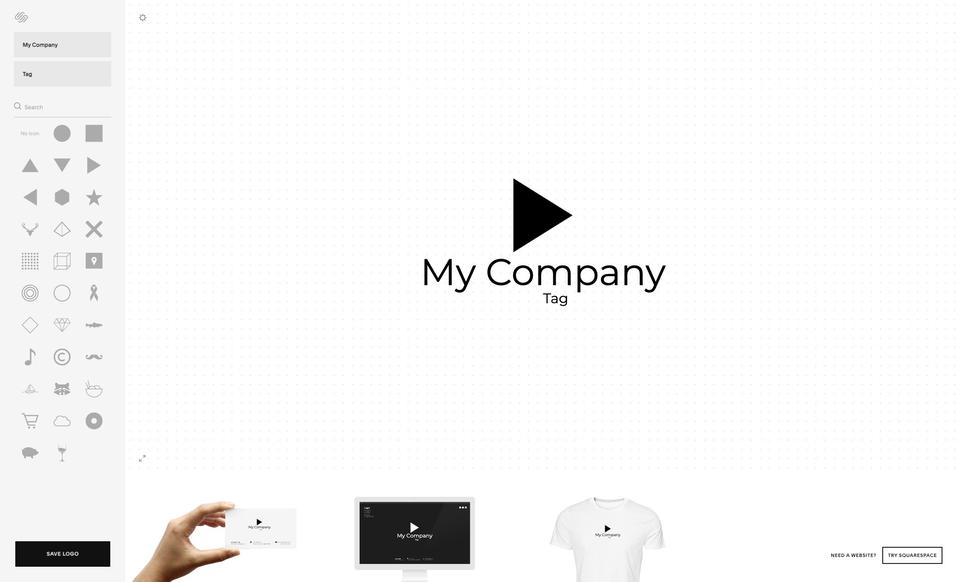 Task type: locate. For each thing, give the bounding box(es) containing it.
squarespace
[[900, 553, 938, 559]]

save logo
[[47, 551, 79, 558]]

save logo button
[[15, 542, 110, 570]]

no
[[21, 130, 28, 137]]

Name text field
[[14, 32, 111, 57]]

search
[[25, 104, 43, 111]]

start over image
[[12, 9, 31, 26]]

try
[[889, 553, 898, 559]]

no icon
[[21, 130, 39, 137]]

Tagline text field
[[14, 61, 111, 87]]



Task type: describe. For each thing, give the bounding box(es) containing it.
need
[[832, 553, 845, 559]]

icon
[[29, 130, 39, 137]]

need a website?
[[832, 553, 878, 559]]

try squarespace
[[889, 553, 938, 559]]

a
[[847, 553, 850, 559]]

try squarespace link
[[883, 548, 943, 565]]

save
[[47, 551, 61, 558]]

website?
[[852, 553, 877, 559]]

search link
[[14, 100, 43, 112]]

logo
[[63, 551, 79, 558]]



Task type: vqa. For each thing, say whether or not it's contained in the screenshot.
the Start over "ICON"
yes



